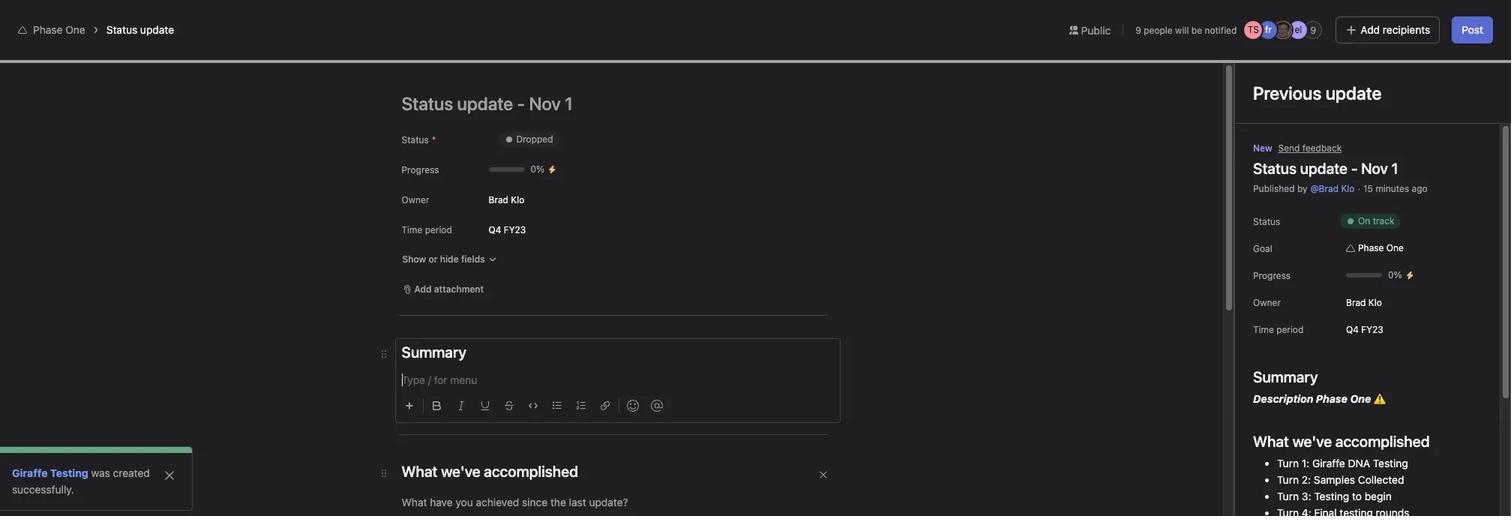 Task type: vqa. For each thing, say whether or not it's contained in the screenshot.
the bottommost UPDATE
yes



Task type: describe. For each thing, give the bounding box(es) containing it.
1 horizontal spatial progress
[[1254, 270, 1291, 281]]

free trial 17 days left
[[1228, 7, 1276, 29]]

billing
[[1412, 12, 1437, 23]]

1 vertical spatial owner
[[1254, 297, 1281, 308]]

published
[[1254, 183, 1295, 194]]

3 turn from the top
[[1278, 490, 1299, 503]]

what's
[[1292, 12, 1321, 23]]

description for ⚠️ image in the latest status update element
[[434, 293, 495, 305]]

at mention image
[[651, 400, 663, 412]]

feedback
[[1303, 143, 1342, 154]]

0 vertical spatial q4
[[489, 224, 501, 235]]

15 inside brad klo 15 minutes ago
[[464, 341, 474, 353]]

0 horizontal spatial 0%
[[531, 164, 545, 175]]

status updates
[[458, 392, 541, 405]]

description phase one inside latest status update element
[[434, 293, 555, 305]]

1 horizontal spatial time
[[1254, 324, 1274, 335]]

1 turn from the top
[[1278, 457, 1299, 470]]

- inside latest status update element
[[516, 251, 521, 265]]

0 vertical spatial ja
[[1279, 24, 1289, 35]]

one left status update
[[65, 23, 85, 36]]

phase inside latest status update element
[[497, 293, 529, 305]]

0 vertical spatial ts
[[1248, 24, 1260, 35]]

view
[[822, 392, 845, 405]]

goal
[[448, 188, 477, 206]]

0 horizontal spatial brad klo
[[489, 194, 525, 205]]

was created successfully.
[[12, 467, 150, 496]]

brad inside brad klo 15 minutes ago
[[464, 326, 488, 339]]

nov 1 inside latest status update element
[[524, 251, 555, 265]]

ago inside brad klo 15 minutes ago
[[513, 341, 529, 353]]

recent status updates
[[416, 392, 541, 405]]

status *
[[402, 134, 436, 146]]

0 vertical spatial phase one link
[[33, 23, 85, 36]]

add recipients button
[[1336, 17, 1441, 44]]

remove section image
[[819, 470, 828, 479]]

giraffe testing link
[[12, 467, 88, 479]]

recipients
[[1383, 23, 1431, 36]]

post
[[1462, 23, 1484, 36]]

info
[[1439, 12, 1455, 23]]

all
[[848, 392, 859, 405]]

0 horizontal spatial testing
[[50, 467, 88, 479]]

bold image
[[432, 401, 441, 410]]

9 people will be notified
[[1136, 24, 1237, 36]]

2 horizontal spatial brad
[[1347, 297, 1366, 308]]

1 horizontal spatial q4 fy23
[[1347, 324, 1384, 335]]

1 button
[[812, 329, 840, 350]]

15 inside new send feedback status update - nov 1 published by @brad klo · 15 minutes ago
[[1364, 183, 1374, 194]]

status update - nov 1
[[434, 251, 555, 265]]

1 vertical spatial description phase one
[[1254, 392, 1374, 405]]

what
[[1254, 433, 1290, 450]]

created
[[113, 467, 150, 479]]

status update
[[106, 23, 174, 36]]

send
[[1279, 143, 1300, 154]]

strikethrough image
[[504, 401, 514, 410]]

0 horizontal spatial period
[[425, 224, 452, 236]]

@brad klo link
[[1311, 183, 1355, 194]]

my
[[1334, 12, 1346, 23]]

add billing info button
[[1386, 8, 1462, 29]]

klo inside new send feedback status update - nov 1 published by @brad klo · 15 minutes ago
[[1342, 183, 1355, 194]]

0 vertical spatial owner
[[402, 194, 429, 206]]

0 horizontal spatial fy23
[[504, 224, 526, 235]]

brad klo link
[[464, 326, 506, 339]]

1 vertical spatial fr
[[1394, 58, 1401, 69]]

giraffe testing
[[12, 467, 88, 479]]

underline image
[[480, 401, 489, 410]]

what's in my trial?
[[1292, 12, 1370, 23]]

1:
[[1302, 457, 1310, 470]]

·
[[1358, 183, 1361, 194]]

public
[[1081, 24, 1111, 36]]

0 vertical spatial q4 fy23
[[489, 224, 526, 235]]

add attachment button
[[396, 279, 491, 300]]

this goal is on track
[[416, 188, 552, 206]]

1
[[817, 334, 821, 345]]

add recipients
[[1361, 23, 1431, 36]]

trial?
[[1349, 12, 1370, 23]]

goal
[[1254, 243, 1273, 254]]

one up we've accomplished
[[1351, 392, 1372, 405]]

italics image
[[456, 401, 465, 410]]

dropped
[[517, 134, 553, 145]]

add for add recipients
[[1361, 23, 1380, 36]]

new
[[1254, 143, 1273, 154]]

emoji image
[[627, 400, 639, 412]]

on track
[[1359, 215, 1395, 227]]

on
[[1359, 215, 1371, 227]]

was
[[91, 467, 110, 479]]

dna
[[1348, 457, 1371, 470]]

sub-
[[516, 494, 536, 506]]

@brad
[[1311, 183, 1339, 194]]

people
[[1144, 24, 1173, 36]]

begin
[[1365, 490, 1392, 503]]

send feedback link
[[1279, 142, 1342, 155]]

is
[[480, 188, 491, 206]]

update for status update
[[140, 23, 174, 36]]

0 vertical spatial track
[[516, 188, 552, 206]]

description for bottom ⚠️ image
[[1254, 392, 1314, 405]]

0 horizontal spatial phase one
[[33, 23, 85, 36]]

bk inside latest status update element
[[440, 334, 452, 345]]

free
[[1239, 7, 1257, 18]]

left
[[1262, 17, 1276, 29]]

on
[[495, 188, 512, 206]]

this
[[416, 188, 444, 206]]

status for status *
[[402, 134, 429, 146]]

previous update
[[1254, 83, 1382, 104]]

show or hide fields button
[[396, 249, 504, 270]]

0 vertical spatial fr
[[1265, 24, 1272, 35]]

0 horizontal spatial time
[[402, 224, 423, 236]]

0 horizontal spatial time period
[[402, 224, 452, 236]]

9 for 9 people will be notified
[[1136, 24, 1142, 36]]

code image
[[529, 401, 538, 410]]

1 horizontal spatial q4
[[1347, 324, 1359, 335]]

nov 1 inside new send feedback status update - nov 1 published by @brad klo · 15 minutes ago
[[1362, 160, 1399, 177]]

close image
[[164, 470, 176, 482]]

1 vertical spatial phase one
[[1359, 242, 1404, 254]]

status for status update
[[106, 23, 137, 36]]

show or hide fields
[[402, 254, 485, 265]]

hide
[[440, 254, 459, 265]]

or
[[429, 254, 438, 265]]

view all
[[822, 392, 859, 405]]

1 horizontal spatial bk
[[1361, 58, 1373, 69]]

no sub-goals connected
[[501, 494, 606, 506]]

recent
[[416, 392, 455, 405]]

add for add billing info
[[1392, 12, 1409, 23]]

3:
[[1302, 490, 1312, 503]]

2 horizontal spatial testing
[[1373, 457, 1409, 470]]

Title of update text field
[[402, 87, 852, 120]]

0.00
[[434, 491, 465, 508]]

giraffe inside turn 1: giraffe dna testing turn 2: samples collected turn 3: testing to begin
[[1313, 457, 1346, 470]]

1 horizontal spatial brad
[[489, 194, 509, 205]]

brad klo 15 minutes ago
[[464, 326, 529, 353]]

goals
[[536, 494, 558, 506]]

minutes inside new send feedback status update - nov 1 published by @brad klo · 15 minutes ago
[[1376, 183, 1410, 194]]

2:
[[1302, 473, 1311, 486]]



Task type: locate. For each thing, give the bounding box(es) containing it.
status for status
[[1254, 216, 1281, 227]]

1 vertical spatial summary
[[1254, 368, 1318, 386]]

- inside new send feedback status update - nov 1 published by @brad klo · 15 minutes ago
[[1352, 160, 1358, 177]]

1 horizontal spatial ago
[[1412, 183, 1428, 194]]

0 vertical spatial progress
[[402, 164, 439, 176]]

1 vertical spatial ts
[[1376, 58, 1388, 69]]

description phase one up what we've accomplished
[[1254, 392, 1374, 405]]

samples
[[1314, 473, 1356, 486]]

ja
[[1279, 24, 1289, 35], [1407, 58, 1417, 69]]

1 vertical spatial bk
[[440, 334, 452, 345]]

attachment
[[434, 284, 484, 295]]

turn left 1:
[[1278, 457, 1299, 470]]

ago inside new send feedback status update - nov 1 published by @brad klo · 15 minutes ago
[[1412, 183, 1428, 194]]

status for status update - nov 1
[[434, 251, 470, 265]]

bk left brad klo link
[[440, 334, 452, 345]]

0 horizontal spatial 9
[[1136, 24, 1142, 36]]

bulleted list image
[[553, 401, 562, 410]]

-
[[1352, 160, 1358, 177], [516, 251, 521, 265]]

description inside latest status update element
[[434, 293, 495, 305]]

new send feedback status update - nov 1 published by @brad klo · 15 minutes ago
[[1254, 143, 1428, 194]]

1 vertical spatial ago
[[513, 341, 529, 353]]

1 horizontal spatial time period
[[1254, 324, 1304, 335]]

ts down add recipients button
[[1376, 58, 1388, 69]]

0 vertical spatial time period
[[402, 224, 452, 236]]

2 vertical spatial turn
[[1278, 490, 1299, 503]]

description up what
[[1254, 392, 1314, 405]]

nov 1 up on track
[[1362, 160, 1399, 177]]

testing up collected
[[1373, 457, 1409, 470]]

1 horizontal spatial 0%
[[1389, 269, 1403, 281]]

brad
[[489, 194, 509, 205], [1347, 297, 1366, 308], [464, 326, 488, 339]]

turn left 3: on the bottom right
[[1278, 490, 1299, 503]]

description phase one up brad klo link
[[434, 293, 555, 305]]

testing down the samples
[[1315, 490, 1350, 503]]

- right fields
[[516, 251, 521, 265]]

1 vertical spatial update
[[1301, 160, 1348, 177]]

no
[[501, 494, 513, 506]]

0%
[[531, 164, 545, 175], [1389, 269, 1403, 281]]

progress up this
[[402, 164, 439, 176]]

15 down brad klo link
[[464, 341, 474, 353]]

2 horizontal spatial update
[[1301, 160, 1348, 177]]

post button
[[1453, 17, 1494, 44]]

insert an object image
[[405, 401, 414, 410]]

1 horizontal spatial summary
[[1254, 368, 1318, 386]]

1 vertical spatial turn
[[1278, 473, 1299, 486]]

description phase one
[[434, 293, 555, 305], [1254, 392, 1374, 405]]

ja left 10
[[1407, 58, 1417, 69]]

0 vertical spatial minutes
[[1376, 183, 1410, 194]]

fr down trial
[[1265, 24, 1272, 35]]

turn left 2:
[[1278, 473, 1299, 486]]

1 horizontal spatial minutes
[[1376, 183, 1410, 194]]

Section title text field
[[402, 461, 578, 482]]

17
[[1228, 17, 1237, 29]]

toolbar
[[399, 389, 840, 416]]

what we've accomplished
[[1254, 433, 1430, 450]]

1 horizontal spatial description
[[1254, 392, 1314, 405]]

Section title text field
[[402, 342, 467, 363]]

1 vertical spatial brad
[[1347, 297, 1366, 308]]

0 horizontal spatial q4
[[489, 224, 501, 235]]

trial
[[1260, 7, 1276, 18]]

giraffe up the successfully.
[[12, 467, 48, 479]]

period
[[425, 224, 452, 236], [1277, 324, 1304, 335]]

summary inside latest status update element
[[434, 276, 484, 289]]

collected
[[1359, 473, 1405, 486]]

update inside new send feedback status update - nov 1 published by @brad klo · 15 minutes ago
[[1301, 160, 1348, 177]]

1 9 from the left
[[1136, 24, 1142, 36]]

0% down dropped
[[531, 164, 545, 175]]

1 vertical spatial phase one link
[[1341, 241, 1410, 256]]

track
[[516, 188, 552, 206], [1373, 215, 1395, 227]]

1 vertical spatial q4
[[1347, 324, 1359, 335]]

0 vertical spatial description phase one
[[434, 293, 555, 305]]

⚠️ image inside latest status update element
[[555, 293, 567, 305]]

1 horizontal spatial fr
[[1394, 58, 1401, 69]]

0 horizontal spatial summary
[[434, 276, 484, 289]]

update
[[140, 23, 174, 36], [1301, 160, 1348, 177], [473, 251, 513, 265]]

0 horizontal spatial progress
[[402, 164, 439, 176]]

klo inside brad klo 15 minutes ago
[[490, 326, 506, 339]]

1 horizontal spatial giraffe
[[1313, 457, 1346, 470]]

0 vertical spatial 15
[[1364, 183, 1374, 194]]

1 horizontal spatial testing
[[1315, 490, 1350, 503]]

one down status update - nov 1
[[532, 293, 552, 305]]

0 vertical spatial ⚠️ image
[[555, 293, 567, 305]]

phase one link
[[33, 23, 85, 36], [1341, 241, 1410, 256]]

1 horizontal spatial phase one
[[1359, 242, 1404, 254]]

summary up what
[[1254, 368, 1318, 386]]

2 9 from the left
[[1311, 24, 1317, 36]]

1 horizontal spatial brad klo
[[1347, 297, 1382, 308]]

phase one
[[33, 23, 85, 36], [1359, 242, 1404, 254]]

1 vertical spatial progress
[[1254, 270, 1291, 281]]

1 vertical spatial 0%
[[1389, 269, 1403, 281]]

0 horizontal spatial fr
[[1265, 24, 1272, 35]]

share button
[[1444, 53, 1494, 74]]

testing up the successfully.
[[50, 467, 88, 479]]

1 vertical spatial -
[[516, 251, 521, 265]]

owner down goal
[[1254, 297, 1281, 308]]

0 vertical spatial brad
[[489, 194, 509, 205]]

1 horizontal spatial 15
[[1364, 183, 1374, 194]]

successfully.
[[12, 483, 74, 496]]

add inside 'dropdown button'
[[414, 284, 432, 295]]

what's in my trial? button
[[1285, 8, 1377, 29]]

15 right · on the right top of the page
[[1364, 183, 1374, 194]]

⚠️ image
[[555, 293, 567, 305], [1374, 393, 1386, 405]]

in
[[1324, 12, 1331, 23]]

one down on track
[[1387, 242, 1404, 254]]

1 horizontal spatial ts
[[1376, 58, 1388, 69]]

0 horizontal spatial add
[[414, 284, 432, 295]]

nov 1 right fields
[[524, 251, 555, 265]]

1 horizontal spatial add
[[1361, 23, 1380, 36]]

1 horizontal spatial fy23
[[1362, 324, 1384, 335]]

days
[[1240, 17, 1260, 29]]

notified
[[1205, 24, 1237, 36]]

fr
[[1265, 24, 1272, 35], [1394, 58, 1401, 69]]

1 vertical spatial period
[[1277, 324, 1304, 335]]

one inside latest status update element
[[532, 293, 552, 305]]

1 vertical spatial minutes
[[477, 341, 510, 353]]

turn 1: giraffe dna testing turn 2: samples collected turn 3: testing to begin
[[1278, 457, 1409, 503]]

ja left el
[[1279, 24, 1289, 35]]

1 vertical spatial fy23
[[1362, 324, 1384, 335]]

add for add attachment
[[414, 284, 432, 295]]

0% down on track
[[1389, 269, 1403, 281]]

show
[[402, 254, 426, 265]]

0 vertical spatial period
[[425, 224, 452, 236]]

description up brad klo link
[[434, 293, 495, 305]]

to
[[1353, 490, 1362, 503]]

by
[[1298, 183, 1308, 194]]

ts left left at top right
[[1248, 24, 1260, 35]]

ago
[[1412, 183, 1428, 194], [513, 341, 529, 353]]

list box
[[579, 6, 939, 30]]

2 turn from the top
[[1278, 473, 1299, 486]]

2 vertical spatial brad
[[464, 326, 488, 339]]

share
[[1462, 58, 1487, 69]]

link image
[[601, 401, 610, 410]]

one
[[65, 23, 85, 36], [1387, 242, 1404, 254], [532, 293, 552, 305], [1351, 392, 1372, 405]]

summary down show or hide fields dropdown button
[[434, 276, 484, 289]]

1 horizontal spatial update
[[473, 251, 513, 265]]

update for status update - nov 1
[[473, 251, 513, 265]]

1 vertical spatial ja
[[1407, 58, 1417, 69]]

0 vertical spatial fy23
[[504, 224, 526, 235]]

9 for 9
[[1311, 24, 1317, 36]]

turn
[[1278, 457, 1299, 470], [1278, 473, 1299, 486], [1278, 490, 1299, 503]]

0 vertical spatial turn
[[1278, 457, 1299, 470]]

progress
[[402, 164, 439, 176], [1254, 270, 1291, 281]]

el
[[1295, 24, 1303, 35]]

0 horizontal spatial giraffe
[[12, 467, 48, 479]]

1 horizontal spatial track
[[1373, 215, 1395, 227]]

2 horizontal spatial add
[[1392, 12, 1409, 23]]

2 vertical spatial update
[[473, 251, 513, 265]]

9 down what's
[[1311, 24, 1317, 36]]

minutes inside brad klo 15 minutes ago
[[477, 341, 510, 353]]

0 horizontal spatial description
[[434, 293, 495, 305]]

0 vertical spatial bk
[[1361, 58, 1373, 69]]

add billing info
[[1392, 12, 1455, 23]]

fy23
[[504, 224, 526, 235], [1362, 324, 1384, 335]]

1 vertical spatial brad klo
[[1347, 297, 1382, 308]]

0 vertical spatial update
[[140, 23, 174, 36]]

time
[[402, 224, 423, 236], [1254, 324, 1274, 335]]

fields
[[461, 254, 485, 265]]

today
[[422, 434, 447, 445]]

1 horizontal spatial period
[[1277, 324, 1304, 335]]

1 horizontal spatial ja
[[1407, 58, 1417, 69]]

1 horizontal spatial ⚠️ image
[[1374, 393, 1386, 405]]

we've accomplished
[[1293, 433, 1430, 450]]

0 horizontal spatial nov 1
[[524, 251, 555, 265]]

status inside new send feedback status update - nov 1 published by @brad klo · 15 minutes ago
[[1254, 160, 1297, 177]]

0 vertical spatial description
[[434, 293, 495, 305]]

view all button
[[822, 392, 859, 405]]

9
[[1136, 24, 1142, 36], [1311, 24, 1317, 36]]

0 vertical spatial nov 1
[[1362, 160, 1399, 177]]

will
[[1176, 24, 1189, 36]]

0 horizontal spatial q4 fy23
[[489, 224, 526, 235]]

nov 1
[[1362, 160, 1399, 177], [524, 251, 555, 265]]

0 horizontal spatial brad
[[464, 326, 488, 339]]

description
[[434, 293, 495, 305], [1254, 392, 1314, 405]]

giraffe up the samples
[[1313, 457, 1346, 470]]

0 horizontal spatial -
[[516, 251, 521, 265]]

0 horizontal spatial ago
[[513, 341, 529, 353]]

latest status update element
[[416, 232, 859, 373]]

owner left goal
[[402, 194, 429, 206]]

fr left 10
[[1394, 58, 1401, 69]]

ts
[[1248, 24, 1260, 35], [1376, 58, 1388, 69]]

1 vertical spatial q4 fy23
[[1347, 324, 1384, 335]]

ago right · on the right top of the page
[[1412, 183, 1428, 194]]

10
[[1422, 58, 1432, 69]]

15
[[1364, 183, 1374, 194], [464, 341, 474, 353]]

1 vertical spatial ⚠️ image
[[1374, 393, 1386, 405]]

minutes right · on the right top of the page
[[1376, 183, 1410, 194]]

0 vertical spatial -
[[1352, 160, 1358, 177]]

add attachment
[[414, 284, 484, 295]]

0 vertical spatial phase one
[[33, 23, 85, 36]]

1 horizontal spatial phase one link
[[1341, 241, 1410, 256]]

be
[[1192, 24, 1203, 36]]

dropped button
[[489, 126, 569, 153]]

1 vertical spatial nov 1
[[524, 251, 555, 265]]

9 left people
[[1136, 24, 1142, 36]]

owner
[[402, 194, 429, 206], [1254, 297, 1281, 308]]

minutes
[[1376, 183, 1410, 194], [477, 341, 510, 353]]

0 horizontal spatial owner
[[402, 194, 429, 206]]

minutes down brad klo link
[[477, 341, 510, 353]]

Goal name text field
[[404, 115, 1097, 169]]

connected
[[561, 494, 606, 506]]

0 horizontal spatial track
[[516, 188, 552, 206]]

1 vertical spatial track
[[1373, 215, 1395, 227]]

progress down goal
[[1254, 270, 1291, 281]]

1 horizontal spatial -
[[1352, 160, 1358, 177]]

numbered list image
[[577, 401, 586, 410]]

ago up the status updates
[[513, 341, 529, 353]]

- up · on the right top of the page
[[1352, 160, 1358, 177]]

1 vertical spatial 15
[[464, 341, 474, 353]]

1 horizontal spatial nov 1
[[1362, 160, 1399, 177]]

*
[[432, 134, 436, 146]]

bk down add recipients button
[[1361, 58, 1373, 69]]

0 vertical spatial 0%
[[531, 164, 545, 175]]

summary
[[434, 276, 484, 289], [1254, 368, 1318, 386]]



